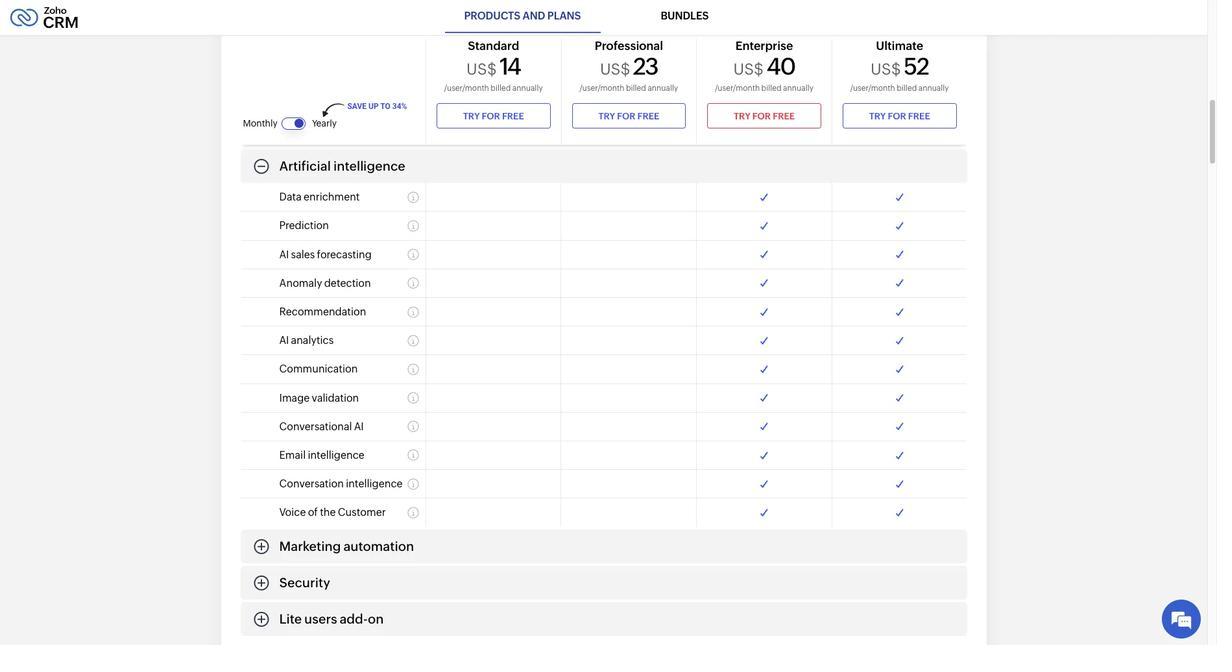 Task type: locate. For each thing, give the bounding box(es) containing it.
plans
[[548, 10, 581, 22]]

free
[[502, 111, 524, 121], [638, 111, 660, 121], [773, 111, 795, 121], [908, 111, 930, 121]]

billed inside us$ 52 /user/month billed annually
[[897, 84, 917, 93]]

4 try for free from the left
[[869, 111, 930, 121]]

2 annually from the left
[[648, 84, 678, 93]]

try for free
[[463, 111, 524, 121], [599, 111, 660, 121], [734, 111, 795, 121], [869, 111, 930, 121]]

and left plans
[[523, 10, 545, 22]]

lite
[[279, 611, 302, 626]]

3 free from the left
[[773, 111, 795, 121]]

us$ for 52
[[871, 61, 901, 78]]

enterprise
[[736, 39, 793, 53]]

try down us$ 23 /user/month billed annually
[[599, 111, 615, 121]]

for for 40
[[753, 111, 771, 121]]

prediction
[[279, 220, 329, 232]]

try for free link for 40
[[708, 103, 821, 129]]

automation and process management
[[279, 50, 513, 64]]

4 free from the left
[[908, 111, 930, 121]]

analytics
[[356, 122, 410, 137], [291, 334, 334, 347]]

1 us$ from the left
[[467, 61, 497, 78]]

3 for from the left
[[753, 111, 771, 121]]

enrichment
[[304, 191, 360, 203]]

analytics up communication
[[291, 334, 334, 347]]

ai down validation
[[354, 420, 364, 433]]

3 /user/month from the left
[[715, 84, 760, 93]]

us$ 40 /user/month billed annually
[[715, 54, 814, 93]]

ai
[[279, 248, 289, 261], [279, 334, 289, 347], [354, 420, 364, 433]]

/user/month inside us$ 14 /user/month billed annually
[[444, 84, 489, 93]]

2 free from the left
[[638, 111, 660, 121]]

billed down 40
[[762, 84, 782, 93]]

and for products
[[523, 10, 545, 22]]

4 for from the left
[[888, 111, 906, 121]]

/user/month inside us$ 52 /user/month billed annually
[[851, 84, 895, 93]]

billed for 40
[[762, 84, 782, 93]]

free down us$ 40 /user/month billed annually
[[773, 111, 795, 121]]

34%
[[392, 102, 407, 111]]

billed for 14
[[491, 84, 511, 93]]

/user/month down management
[[444, 84, 489, 93]]

try for free down us$ 52 /user/month billed annually
[[869, 111, 930, 121]]

1 vertical spatial analytics
[[291, 334, 334, 347]]

billed down 23 on the top right of the page
[[626, 84, 646, 93]]

billed inside us$ 40 /user/month billed annually
[[762, 84, 782, 93]]

1 free from the left
[[502, 111, 524, 121]]

up
[[369, 102, 379, 111]]

validation
[[312, 392, 359, 404]]

try for free link
[[437, 103, 551, 129], [572, 103, 686, 129], [708, 103, 821, 129], [843, 103, 957, 129]]

2 us$ from the left
[[600, 61, 630, 78]]

3 annually from the left
[[783, 84, 814, 93]]

4 try from the left
[[869, 111, 886, 121]]

bundles
[[661, 10, 709, 22]]

annually down 14
[[513, 84, 543, 93]]

3 try for free from the left
[[734, 111, 795, 121]]

4 billed from the left
[[897, 84, 917, 93]]

billed
[[491, 84, 511, 93], [626, 84, 646, 93], [762, 84, 782, 93], [897, 84, 917, 93]]

2 try for free link from the left
[[572, 103, 686, 129]]

try for free for 14
[[463, 111, 524, 121]]

intelligence up conversation intelligence
[[308, 449, 365, 461]]

billed for 23
[[626, 84, 646, 93]]

try for free link down us$ 52 /user/month billed annually
[[843, 103, 957, 129]]

conversation intelligence
[[279, 478, 403, 490]]

try for free down us$ 40 /user/month billed annually
[[734, 111, 795, 121]]

0 vertical spatial ai
[[279, 248, 289, 261]]

/user/month inside us$ 40 /user/month billed annually
[[715, 84, 760, 93]]

for down us$ 23 /user/month billed annually
[[617, 111, 636, 121]]

products
[[464, 10, 521, 22]]

billed inside us$ 14 /user/month billed annually
[[491, 84, 511, 93]]

for down us$ 40 /user/month billed annually
[[753, 111, 771, 121]]

/user/month down enterprise at the top
[[715, 84, 760, 93]]

0 horizontal spatial and
[[330, 122, 353, 137]]

intelligence
[[334, 159, 405, 173], [308, 449, 365, 461], [346, 478, 403, 490]]

1 /user/month from the left
[[444, 84, 489, 93]]

0 vertical spatial and
[[523, 10, 545, 22]]

2 vertical spatial and
[[330, 122, 353, 137]]

and for reports
[[330, 122, 353, 137]]

ai left 'sales'
[[279, 248, 289, 261]]

1 annually from the left
[[513, 84, 543, 93]]

ultimate
[[876, 39, 924, 53]]

free down us$ 52 /user/month billed annually
[[908, 111, 930, 121]]

3 try from the left
[[734, 111, 751, 121]]

2 for from the left
[[617, 111, 636, 121]]

try down us$ 52 /user/month billed annually
[[869, 111, 886, 121]]

sales
[[291, 248, 315, 261]]

1 vertical spatial ai
[[279, 334, 289, 347]]

free for 14
[[502, 111, 524, 121]]

image validation
[[279, 392, 359, 404]]

try down us$ 40 /user/month billed annually
[[734, 111, 751, 121]]

intelligence for email intelligence
[[308, 449, 365, 461]]

for down us$ 14 /user/month billed annually on the top left
[[482, 111, 500, 121]]

annually inside us$ 40 /user/month billed annually
[[783, 84, 814, 93]]

annually inside us$ 23 /user/month billed annually
[[648, 84, 678, 93]]

free down us$ 23 /user/month billed annually
[[638, 111, 660, 121]]

23
[[633, 54, 658, 80]]

us$ 52 /user/month billed annually
[[851, 54, 949, 93]]

us$ inside us$ 23 /user/month billed annually
[[600, 61, 630, 78]]

email
[[279, 449, 306, 461]]

us$ down ultimate
[[871, 61, 901, 78]]

4 us$ from the left
[[871, 61, 901, 78]]

0 vertical spatial intelligence
[[334, 159, 405, 173]]

3 try for free link from the left
[[708, 103, 821, 129]]

4 annually from the left
[[919, 84, 949, 93]]

/user/month down professional
[[580, 84, 625, 93]]

products and plans
[[464, 10, 581, 22]]

us$ 14 /user/month billed annually
[[444, 54, 543, 93]]

intelligence down reports and analytics
[[334, 159, 405, 173]]

billed down 14
[[491, 84, 511, 93]]

try for free link down us$ 40 /user/month billed annually
[[708, 103, 821, 129]]

annually for 40
[[783, 84, 814, 93]]

artificial
[[279, 159, 331, 173]]

ai for ai sales forecasting
[[279, 248, 289, 261]]

ai analytics
[[279, 334, 334, 347]]

try for free link down us$ 14 /user/month billed annually on the top left
[[437, 103, 551, 129]]

3 billed from the left
[[762, 84, 782, 93]]

try for free link for 52
[[843, 103, 957, 129]]

standard
[[468, 39, 519, 53]]

1 try from the left
[[463, 111, 480, 121]]

for down us$ 52 /user/month billed annually
[[888, 111, 906, 121]]

conversational ai
[[279, 420, 364, 433]]

us$ inside us$ 40 /user/month billed annually
[[734, 61, 764, 78]]

product customization
[[279, 86, 418, 101]]

and up customization
[[354, 50, 378, 64]]

of
[[308, 506, 318, 519]]

annually down 52
[[919, 84, 949, 93]]

conversation
[[279, 478, 344, 490]]

us$
[[467, 61, 497, 78], [600, 61, 630, 78], [734, 61, 764, 78], [871, 61, 901, 78]]

/user/month inside us$ 23 /user/month billed annually
[[580, 84, 625, 93]]

try
[[463, 111, 480, 121], [599, 111, 615, 121], [734, 111, 751, 121], [869, 111, 886, 121]]

and down save
[[330, 122, 353, 137]]

try for free down us$ 23 /user/month billed annually
[[599, 111, 660, 121]]

2 try from the left
[[599, 111, 615, 121]]

annually down 40
[[783, 84, 814, 93]]

us$ for 14
[[467, 61, 497, 78]]

us$ 23 /user/month billed annually
[[580, 54, 678, 93]]

image
[[279, 392, 310, 404]]

1 try for free from the left
[[463, 111, 524, 121]]

/user/month for 14
[[444, 84, 489, 93]]

free for 23
[[638, 111, 660, 121]]

us$ down enterprise at the top
[[734, 61, 764, 78]]

try down us$ 14 /user/month billed annually on the top left
[[463, 111, 480, 121]]

1 vertical spatial and
[[354, 50, 378, 64]]

try for free down us$ 14 /user/month billed annually on the top left
[[463, 111, 524, 121]]

annually
[[513, 84, 543, 93], [648, 84, 678, 93], [783, 84, 814, 93], [919, 84, 949, 93]]

reports and analytics
[[279, 122, 410, 137]]

billed down 52
[[897, 84, 917, 93]]

us$ inside us$ 14 /user/month billed annually
[[467, 61, 497, 78]]

2 /user/month from the left
[[580, 84, 625, 93]]

4 /user/month from the left
[[851, 84, 895, 93]]

security
[[279, 575, 330, 590]]

voice of the customer
[[279, 506, 386, 519]]

recommendation
[[279, 306, 366, 318]]

1 horizontal spatial and
[[354, 50, 378, 64]]

3 us$ from the left
[[734, 61, 764, 78]]

us$ inside us$ 52 /user/month billed annually
[[871, 61, 901, 78]]

try for free link down us$ 23 /user/month billed annually
[[572, 103, 686, 129]]

annually for 14
[[513, 84, 543, 93]]

us$ down standard
[[467, 61, 497, 78]]

1 horizontal spatial analytics
[[356, 122, 410, 137]]

annually inside us$ 52 /user/month billed annually
[[919, 84, 949, 93]]

try for 14
[[463, 111, 480, 121]]

us$ for 40
[[734, 61, 764, 78]]

us$ down professional
[[600, 61, 630, 78]]

1 try for free link from the left
[[437, 103, 551, 129]]

try for free for 52
[[869, 111, 930, 121]]

ai sales forecasting
[[279, 248, 372, 261]]

annually inside us$ 14 /user/month billed annually
[[513, 84, 543, 93]]

users
[[304, 611, 337, 626]]

0 vertical spatial analytics
[[356, 122, 410, 137]]

free down us$ 14 /user/month billed annually on the top left
[[502, 111, 524, 121]]

2 horizontal spatial and
[[523, 10, 545, 22]]

2 billed from the left
[[626, 84, 646, 93]]

2 vertical spatial intelligence
[[346, 478, 403, 490]]

/user/month
[[444, 84, 489, 93], [580, 84, 625, 93], [715, 84, 760, 93], [851, 84, 895, 93]]

intelligence up "customer"
[[346, 478, 403, 490]]

annually down 23 on the top right of the page
[[648, 84, 678, 93]]

1 for from the left
[[482, 111, 500, 121]]

1 vertical spatial intelligence
[[308, 449, 365, 461]]

52
[[904, 54, 929, 80]]

for for 52
[[888, 111, 906, 121]]

and
[[523, 10, 545, 22], [354, 50, 378, 64], [330, 122, 353, 137]]

analytics down to
[[356, 122, 410, 137]]

data enrichment
[[279, 191, 360, 203]]

/user/month down ultimate
[[851, 84, 895, 93]]

intelligence for conversation intelligence
[[346, 478, 403, 490]]

1 billed from the left
[[491, 84, 511, 93]]

billed inside us$ 23 /user/month billed annually
[[626, 84, 646, 93]]

for
[[482, 111, 500, 121], [617, 111, 636, 121], [753, 111, 771, 121], [888, 111, 906, 121]]

4 try for free link from the left
[[843, 103, 957, 129]]

ai up communication
[[279, 334, 289, 347]]

try for free for 23
[[599, 111, 660, 121]]

zoho crm logo image
[[10, 3, 79, 32]]

email intelligence
[[279, 449, 365, 461]]

2 try for free from the left
[[599, 111, 660, 121]]



Task type: describe. For each thing, give the bounding box(es) containing it.
customer
[[338, 506, 386, 519]]

try for 40
[[734, 111, 751, 121]]

automation
[[279, 50, 352, 64]]

communication
[[279, 363, 358, 375]]

forecasting
[[317, 248, 372, 261]]

voice
[[279, 506, 306, 519]]

2 vertical spatial ai
[[354, 420, 364, 433]]

anomaly detection
[[279, 277, 371, 289]]

ai for ai analytics
[[279, 334, 289, 347]]

try for free link for 23
[[572, 103, 686, 129]]

customization
[[331, 86, 418, 101]]

intelligence for artificial intelligence
[[334, 159, 405, 173]]

detection
[[324, 277, 371, 289]]

add-
[[340, 611, 368, 626]]

automation
[[344, 538, 414, 553]]

conversational
[[279, 420, 352, 433]]

to
[[380, 102, 391, 111]]

free for 40
[[773, 111, 795, 121]]

artificial intelligence
[[279, 159, 405, 173]]

save
[[347, 102, 367, 111]]

0 horizontal spatial analytics
[[291, 334, 334, 347]]

us$ for 23
[[600, 61, 630, 78]]

save up to 34%
[[347, 102, 407, 111]]

annually for 52
[[919, 84, 949, 93]]

marketing
[[279, 538, 341, 553]]

professional
[[595, 39, 663, 53]]

/user/month for 52
[[851, 84, 895, 93]]

for for 23
[[617, 111, 636, 121]]

/user/month for 40
[[715, 84, 760, 93]]

product
[[279, 86, 328, 101]]

free for 52
[[908, 111, 930, 121]]

process
[[380, 50, 429, 64]]

billed for 52
[[897, 84, 917, 93]]

anomaly
[[279, 277, 322, 289]]

try for 52
[[869, 111, 886, 121]]

/user/month for 23
[[580, 84, 625, 93]]

try for 23
[[599, 111, 615, 121]]

reports
[[279, 122, 327, 137]]

for for 14
[[482, 111, 500, 121]]

annually for 23
[[648, 84, 678, 93]]

try for free for 40
[[734, 111, 795, 121]]

14
[[500, 54, 521, 80]]

management
[[431, 50, 513, 64]]

40
[[767, 54, 795, 80]]

data
[[279, 191, 302, 203]]

yearly
[[312, 118, 337, 129]]

monthly
[[243, 118, 278, 129]]

and for automation
[[354, 50, 378, 64]]

lite users add-on
[[279, 611, 384, 626]]

the
[[320, 506, 336, 519]]

on
[[368, 611, 384, 626]]

marketing automation
[[279, 538, 414, 553]]

try for free link for 14
[[437, 103, 551, 129]]



Task type: vqa. For each thing, say whether or not it's contained in the screenshot.
"help" inside which comes with a streamlined, easy-to-use interface that can help you start selling in no time.
no



